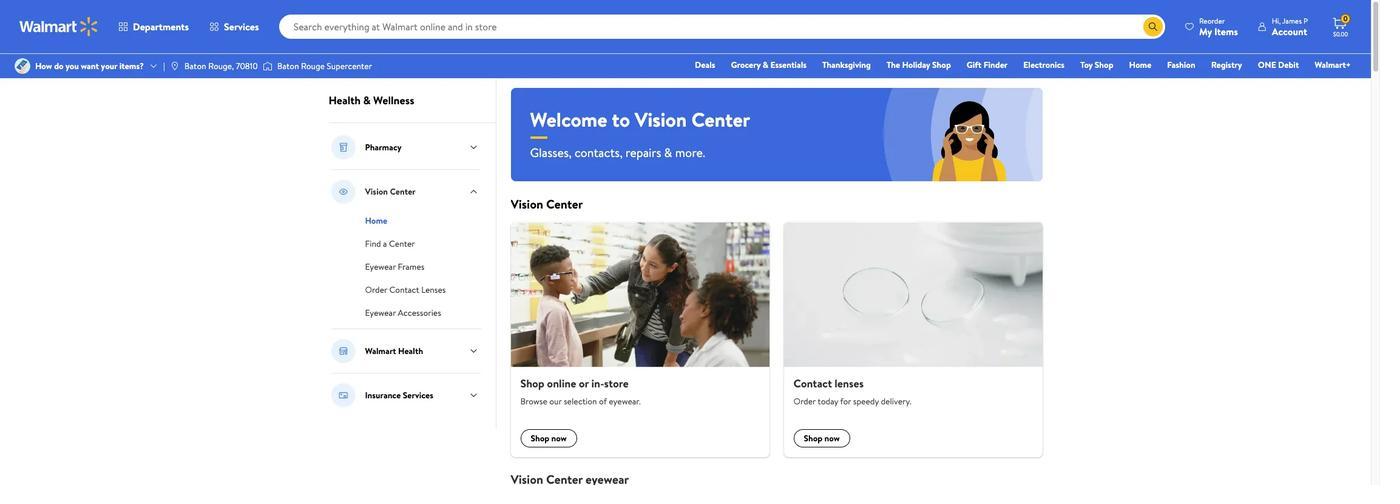 Task type: vqa. For each thing, say whether or not it's contained in the screenshot.
Shop now to the left
yes



Task type: locate. For each thing, give the bounding box(es) containing it.
home link
[[1124, 58, 1158, 72], [365, 214, 388, 227]]

services up 70810
[[224, 20, 259, 33]]

insurance services
[[365, 390, 434, 402]]

& left wellness
[[363, 93, 371, 108]]

now
[[552, 433, 567, 445], [825, 433, 840, 445]]

shop now inside contact lenses list item
[[804, 433, 840, 445]]

0 horizontal spatial health
[[329, 93, 361, 108]]

 image right |
[[170, 61, 180, 71]]

center
[[692, 106, 751, 133], [390, 186, 416, 198], [546, 196, 583, 213], [389, 238, 415, 250]]

 image
[[15, 58, 30, 74], [170, 61, 180, 71]]

health right walmart
[[398, 346, 423, 358]]

0 vertical spatial &
[[763, 59, 769, 71]]

1 horizontal spatial shop now
[[804, 433, 840, 445]]

1 now from the left
[[552, 433, 567, 445]]

contact up eyewear accessories "link"
[[390, 284, 420, 296]]

 image left 'how'
[[15, 58, 30, 74]]

0 horizontal spatial  image
[[15, 58, 30, 74]]

0 vertical spatial home
[[1130, 59, 1152, 71]]

welcome to vision center
[[530, 106, 751, 133]]

0 horizontal spatial baton
[[185, 60, 206, 72]]

eyewear
[[365, 261, 396, 273], [365, 307, 396, 319]]

1 horizontal spatial home
[[1130, 59, 1152, 71]]

shop now
[[531, 433, 567, 445], [804, 433, 840, 445]]

reorder
[[1200, 15, 1226, 26]]

1 vertical spatial home link
[[365, 214, 388, 227]]

2 shop now from the left
[[804, 433, 840, 445]]

0 vertical spatial services
[[224, 20, 259, 33]]

finder
[[984, 59, 1008, 71]]

fashion
[[1168, 59, 1196, 71]]

eyewear for eyewear frames
[[365, 261, 396, 273]]

1 horizontal spatial order
[[794, 396, 816, 408]]

shop now down the our
[[531, 433, 567, 445]]

 image
[[263, 60, 272, 72]]

shop now for or
[[531, 433, 567, 445]]

home link down search icon at the right top of page
[[1124, 58, 1158, 72]]

today
[[818, 396, 839, 408]]

thanksgiving
[[823, 59, 871, 71]]

shop
[[933, 59, 951, 71], [1095, 59, 1114, 71], [521, 376, 545, 392], [531, 433, 550, 445], [804, 433, 823, 445]]

glasses,
[[530, 145, 572, 161]]

lenses
[[422, 284, 446, 296]]

1 horizontal spatial baton
[[277, 60, 299, 72]]

pharmacy image
[[331, 135, 356, 160]]

thanksgiving link
[[817, 58, 877, 72]]

delivery.
[[881, 396, 912, 408]]

eyewear down a
[[365, 261, 396, 273]]

2 eyewear from the top
[[365, 307, 396, 319]]

shop down browse
[[531, 433, 550, 445]]

james
[[1283, 15, 1303, 26]]

holiday
[[903, 59, 931, 71]]

want
[[81, 60, 99, 72]]

contact inside contact lenses order today for speedy delivery.
[[794, 376, 833, 392]]

gift finder
[[967, 59, 1008, 71]]

store
[[605, 376, 629, 392]]

baton for baton rouge, 70810
[[185, 60, 206, 72]]

 image for how
[[15, 58, 30, 74]]

order left today
[[794, 396, 816, 408]]

vision center down pharmacy
[[365, 186, 416, 198]]

1 vertical spatial &
[[363, 93, 371, 108]]

rouge,
[[208, 60, 234, 72]]

0 horizontal spatial shop now
[[531, 433, 567, 445]]

your
[[101, 60, 117, 72]]

registry link
[[1206, 58, 1248, 72]]

2 now from the left
[[825, 433, 840, 445]]

now for or
[[552, 433, 567, 445]]

eyewear accessories link
[[365, 306, 441, 319]]

services
[[224, 20, 259, 33], [403, 390, 434, 402]]

1 eyewear from the top
[[365, 261, 396, 273]]

1 horizontal spatial services
[[403, 390, 434, 402]]

selection
[[564, 396, 597, 408]]

1 horizontal spatial contact
[[794, 376, 833, 392]]

contact
[[390, 284, 420, 296], [794, 376, 833, 392]]

deals
[[695, 59, 716, 71]]

list
[[504, 222, 1050, 458]]

account
[[1273, 25, 1308, 38]]

1 shop now from the left
[[531, 433, 567, 445]]

registry
[[1212, 59, 1243, 71]]

shop now for order
[[804, 433, 840, 445]]

0 horizontal spatial contact
[[390, 284, 420, 296]]

baton
[[185, 60, 206, 72], [277, 60, 299, 72]]

eyewear down order contact lenses
[[365, 307, 396, 319]]

1 baton from the left
[[185, 60, 206, 72]]

2 horizontal spatial vision
[[635, 106, 687, 133]]

glasses, contacts, repairs & more.
[[530, 145, 706, 161]]

0 horizontal spatial order
[[365, 284, 388, 296]]

contact lenses order today for speedy delivery.
[[794, 376, 912, 408]]

now down today
[[825, 433, 840, 445]]

now inside contact lenses list item
[[825, 433, 840, 445]]

1 horizontal spatial home link
[[1124, 58, 1158, 72]]

& for health
[[363, 93, 371, 108]]

now inside shop online or in-store "list item"
[[552, 433, 567, 445]]

walmart insurance services image
[[331, 384, 356, 408]]

shop down today
[[804, 433, 823, 445]]

eyewear accessories
[[365, 307, 441, 319]]

walmart health
[[365, 346, 423, 358]]

shop up browse
[[521, 376, 545, 392]]

vision
[[635, 106, 687, 133], [365, 186, 388, 198], [511, 196, 544, 213]]

0 horizontal spatial now
[[552, 433, 567, 445]]

0 horizontal spatial vision center
[[365, 186, 416, 198]]

0 vertical spatial home link
[[1124, 58, 1158, 72]]

1 vertical spatial order
[[794, 396, 816, 408]]

accessories
[[398, 307, 441, 319]]

shop now down today
[[804, 433, 840, 445]]

& for grocery
[[763, 59, 769, 71]]

search icon image
[[1149, 22, 1159, 32]]

eyewear frames
[[365, 261, 425, 273]]

1 horizontal spatial vision
[[511, 196, 544, 213]]

1 vertical spatial home
[[365, 215, 388, 227]]

&
[[763, 59, 769, 71], [363, 93, 371, 108], [665, 145, 673, 161]]

1 vertical spatial health
[[398, 346, 423, 358]]

2 vertical spatial &
[[665, 145, 673, 161]]

vision down glasses,
[[511, 196, 544, 213]]

0 horizontal spatial &
[[363, 93, 371, 108]]

browse
[[521, 396, 548, 408]]

0 horizontal spatial services
[[224, 20, 259, 33]]

Search search field
[[279, 15, 1166, 39]]

order contact lenses link
[[365, 283, 446, 296]]

online
[[547, 376, 577, 392]]

1 horizontal spatial &
[[665, 145, 673, 161]]

find a center link
[[365, 237, 415, 250]]

contact up today
[[794, 376, 833, 392]]

0 $0.00
[[1334, 13, 1349, 38]]

1 horizontal spatial  image
[[170, 61, 180, 71]]

center right a
[[389, 238, 415, 250]]

one debit link
[[1253, 58, 1305, 72]]

1 horizontal spatial now
[[825, 433, 840, 445]]

shop online or in-store list item
[[504, 222, 777, 458]]

fashion link
[[1162, 58, 1202, 72]]

one
[[1259, 59, 1277, 71]]

& left more.
[[665, 145, 673, 161]]

shop now inside shop online or in-store "list item"
[[531, 433, 567, 445]]

0 horizontal spatial home
[[365, 215, 388, 227]]

insurance
[[365, 390, 401, 402]]

home
[[1130, 59, 1152, 71], [365, 215, 388, 227]]

now down the our
[[552, 433, 567, 445]]

2 horizontal spatial &
[[763, 59, 769, 71]]

home up find
[[365, 215, 388, 227]]

home down search icon at the right top of page
[[1130, 59, 1152, 71]]

hi, james p account
[[1273, 15, 1309, 38]]

health down supercenter
[[329, 93, 361, 108]]

order inside contact lenses order today for speedy delivery.
[[794, 396, 816, 408]]

& right "grocery"
[[763, 59, 769, 71]]

baton left 'rouge'
[[277, 60, 299, 72]]

wellness
[[373, 93, 415, 108]]

1 vertical spatial contact
[[794, 376, 833, 392]]

vision right vision center image
[[365, 186, 388, 198]]

deals link
[[690, 58, 721, 72]]

in-
[[592, 376, 605, 392]]

eyewear inside "link"
[[365, 307, 396, 319]]

services right insurance
[[403, 390, 434, 402]]

0 vertical spatial eyewear
[[365, 261, 396, 273]]

grocery & essentials
[[731, 59, 807, 71]]

vision center down glasses,
[[511, 196, 583, 213]]

order down eyewear frames
[[365, 284, 388, 296]]

my
[[1200, 25, 1213, 38]]

a
[[383, 238, 387, 250]]

vision up repairs
[[635, 106, 687, 133]]

home link up find
[[365, 214, 388, 227]]

2 baton from the left
[[277, 60, 299, 72]]

center inside the find a center link
[[389, 238, 415, 250]]

frames
[[398, 261, 425, 273]]

vision center
[[365, 186, 416, 198], [511, 196, 583, 213]]

order
[[365, 284, 388, 296], [794, 396, 816, 408]]

baton left rouge,
[[185, 60, 206, 72]]

health
[[329, 93, 361, 108], [398, 346, 423, 358]]

do
[[54, 60, 64, 72]]

shop right toy
[[1095, 59, 1114, 71]]

1 vertical spatial eyewear
[[365, 307, 396, 319]]



Task type: describe. For each thing, give the bounding box(es) containing it.
more.
[[676, 145, 706, 161]]

gift finder link
[[962, 58, 1014, 72]]

essentials
[[771, 59, 807, 71]]

vision center image
[[331, 180, 356, 204]]

eyewear frames link
[[365, 260, 425, 273]]

Walmart Site-Wide search field
[[279, 15, 1166, 39]]

center down glasses,
[[546, 196, 583, 213]]

0
[[1344, 13, 1348, 24]]

|
[[163, 60, 165, 72]]

find a center
[[365, 238, 415, 250]]

center up more.
[[692, 106, 751, 133]]

 image for baton
[[170, 61, 180, 71]]

services button
[[199, 12, 269, 41]]

1 vertical spatial services
[[403, 390, 434, 402]]

p
[[1304, 15, 1309, 26]]

walmart+
[[1316, 59, 1352, 71]]

departments
[[133, 20, 189, 33]]

now for order
[[825, 433, 840, 445]]

gift
[[967, 59, 982, 71]]

departments button
[[108, 12, 199, 41]]

shop right the holiday
[[933, 59, 951, 71]]

0 horizontal spatial home link
[[365, 214, 388, 227]]

0 vertical spatial health
[[329, 93, 361, 108]]

items
[[1215, 25, 1239, 38]]

1 horizontal spatial health
[[398, 346, 423, 358]]

walmart+ link
[[1310, 58, 1357, 72]]

contact lenses list item
[[777, 222, 1050, 458]]

0 vertical spatial order
[[365, 284, 388, 296]]

walmart image
[[19, 17, 98, 36]]

find
[[365, 238, 381, 250]]

baton rouge supercenter
[[277, 60, 372, 72]]

lenses
[[835, 376, 864, 392]]

eyewear.
[[609, 396, 641, 408]]

70810
[[236, 60, 258, 72]]

the
[[887, 59, 901, 71]]

0 horizontal spatial vision
[[365, 186, 388, 198]]

one debit
[[1259, 59, 1300, 71]]

services inside dropdown button
[[224, 20, 259, 33]]

center down pharmacy
[[390, 186, 416, 198]]

our
[[550, 396, 562, 408]]

electronics link
[[1019, 58, 1071, 72]]

toy shop link
[[1076, 58, 1120, 72]]

toy shop
[[1081, 59, 1114, 71]]

walmart
[[365, 346, 396, 358]]

1 horizontal spatial vision center
[[511, 196, 583, 213]]

walmart health image
[[331, 339, 356, 364]]

items?
[[119, 60, 144, 72]]

baton for baton rouge supercenter
[[277, 60, 299, 72]]

electronics
[[1024, 59, 1065, 71]]

home inside "link"
[[1130, 59, 1152, 71]]

shop inside shop online or in-store browse our selection of eyewear.
[[521, 376, 545, 392]]

order contact lenses
[[365, 284, 446, 296]]

speedy
[[854, 396, 879, 408]]

to
[[612, 106, 630, 133]]

supercenter
[[327, 60, 372, 72]]

$0.00
[[1334, 30, 1349, 38]]

reorder my items
[[1200, 15, 1239, 38]]

0 vertical spatial contact
[[390, 284, 420, 296]]

toy
[[1081, 59, 1093, 71]]

hi,
[[1273, 15, 1282, 26]]

grocery
[[731, 59, 761, 71]]

pharmacy
[[365, 141, 402, 154]]

repairs
[[626, 145, 662, 161]]

debit
[[1279, 59, 1300, 71]]

welcome
[[530, 106, 608, 133]]

shop online or in-store browse our selection of eyewear.
[[521, 376, 641, 408]]

grocery & essentials link
[[726, 58, 813, 72]]

the holiday shop link
[[882, 58, 957, 72]]

contacts,
[[575, 145, 623, 161]]

the holiday shop
[[887, 59, 951, 71]]

rouge
[[301, 60, 325, 72]]

for
[[841, 396, 852, 408]]

shop inside contact lenses list item
[[804, 433, 823, 445]]

baton rouge, 70810
[[185, 60, 258, 72]]

how do you want your items?
[[35, 60, 144, 72]]

how
[[35, 60, 52, 72]]

you
[[66, 60, 79, 72]]

eyewear for eyewear accessories
[[365, 307, 396, 319]]

health & wellness
[[329, 93, 415, 108]]

list containing shop online or in-store
[[504, 222, 1050, 458]]



